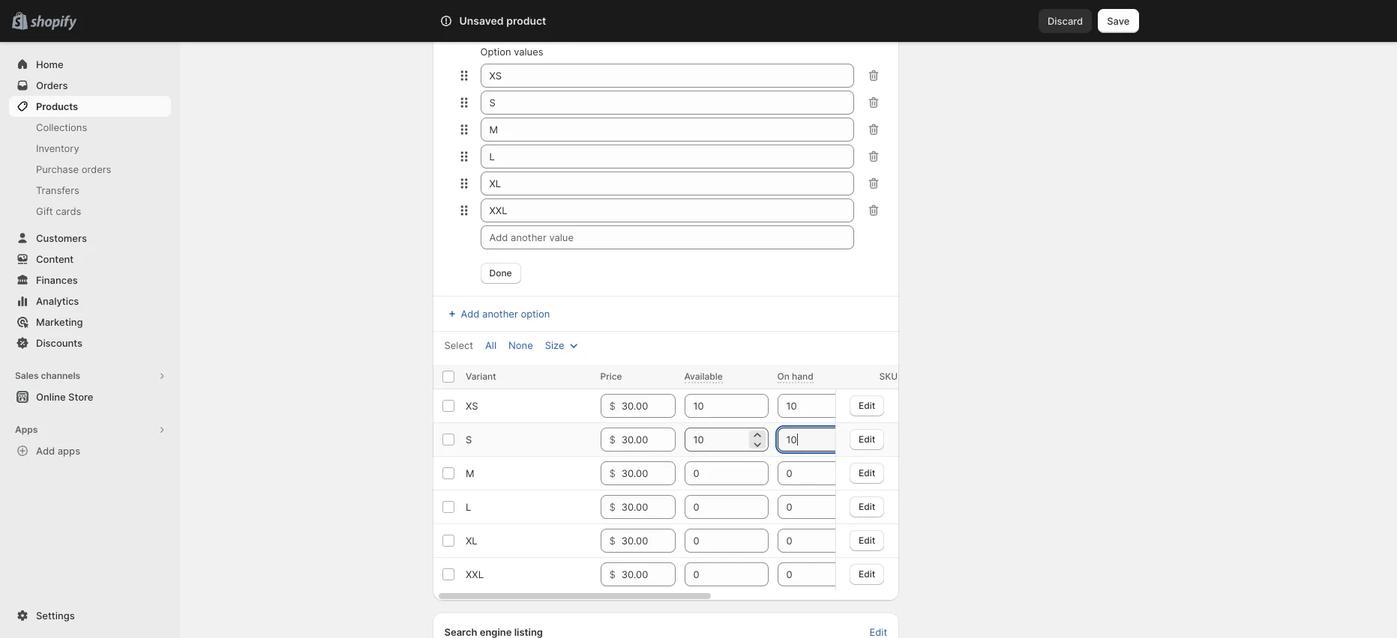 Task type: describe. For each thing, give the bounding box(es) containing it.
channels
[[41, 370, 80, 382]]

edit for xxl
[[859, 569, 875, 580]]

edit button for xs
[[850, 396, 884, 417]]

add for add another option
[[461, 308, 480, 320]]

discounts link
[[9, 333, 171, 354]]

online store link
[[9, 387, 171, 408]]

done button
[[480, 263, 521, 284]]

edit button for xxl
[[850, 564, 884, 585]]

options element containing m
[[465, 468, 474, 480]]

xs
[[465, 400, 478, 412]]

all button
[[476, 335, 505, 356]]

edit button for xl
[[850, 531, 884, 552]]

purchase orders
[[36, 163, 111, 175]]

add another option
[[461, 308, 550, 320]]

add for add apps
[[36, 445, 55, 457]]

add another option button
[[435, 304, 559, 325]]

purchase
[[36, 163, 79, 175]]

cards
[[56, 205, 81, 217]]

search
[[506, 15, 538, 27]]

$ for xl
[[609, 535, 616, 547]]

$ for xxl
[[609, 569, 616, 581]]

save
[[1107, 15, 1130, 27]]

customers link
[[9, 228, 171, 249]]

discard
[[1048, 15, 1083, 27]]

variant
[[465, 371, 496, 382]]

finances link
[[9, 270, 171, 291]]

l
[[465, 502, 471, 514]]

purchase orders link
[[9, 159, 171, 180]]

edit for l
[[859, 501, 875, 513]]

settings
[[36, 610, 75, 622]]

$ for xs
[[609, 400, 616, 412]]

inventory
[[36, 142, 79, 154]]

$ text field for xl
[[622, 529, 675, 553]]

done
[[489, 268, 512, 279]]

sales
[[15, 370, 39, 382]]

another
[[482, 308, 518, 320]]

on hand
[[777, 371, 813, 382]]

select
[[444, 340, 473, 352]]

collections
[[36, 121, 87, 133]]

all
[[485, 340, 496, 352]]

analytics
[[36, 295, 79, 307]]

discard button
[[1039, 9, 1092, 33]]

store
[[68, 391, 93, 403]]

home
[[36, 58, 63, 70]]

discounts
[[36, 337, 82, 349]]

marketing
[[36, 316, 83, 328]]

option
[[480, 46, 511, 58]]

2 edit from the top
[[859, 434, 875, 445]]

$ for l
[[609, 502, 616, 514]]

online
[[36, 391, 66, 403]]

on
[[777, 371, 790, 382]]

apps
[[58, 445, 80, 457]]

sku
[[879, 371, 898, 382]]

customers
[[36, 232, 87, 244]]

xxl
[[465, 569, 483, 581]]

values
[[514, 46, 543, 58]]

options element containing xs
[[465, 400, 478, 412]]

s
[[465, 434, 472, 446]]

option values
[[480, 46, 543, 58]]

options element containing s
[[465, 434, 472, 446]]

home link
[[9, 54, 171, 75]]

2 edit button from the top
[[850, 429, 884, 450]]

content
[[36, 253, 74, 265]]

edit button for m
[[850, 463, 884, 484]]

content link
[[9, 249, 171, 270]]

gift cards
[[36, 205, 81, 217]]



Task type: vqa. For each thing, say whether or not it's contained in the screenshot.
Online Store 'icon'
no



Task type: locate. For each thing, give the bounding box(es) containing it.
3 edit button from the top
[[850, 463, 884, 484]]

settings link
[[9, 606, 171, 627]]

transfers
[[36, 184, 79, 196]]

Add another value text field
[[480, 226, 854, 250]]

3 options element from the top
[[465, 468, 474, 480]]

0 horizontal spatial add
[[36, 445, 55, 457]]

add left apps in the left bottom of the page
[[36, 445, 55, 457]]

4 edit from the top
[[859, 501, 875, 513]]

edit for xs
[[859, 400, 875, 411]]

3 edit from the top
[[859, 468, 875, 479]]

$ for s
[[609, 434, 616, 446]]

options element down variant
[[465, 400, 478, 412]]

6 $ from the top
[[609, 569, 616, 581]]

marketing link
[[9, 312, 171, 333]]

collections link
[[9, 117, 171, 138]]

None number field
[[684, 394, 746, 418], [777, 394, 839, 418], [684, 428, 746, 452], [777, 428, 839, 452], [684, 462, 746, 486], [777, 462, 839, 486], [684, 496, 746, 520], [777, 496, 839, 520], [684, 529, 746, 553], [777, 529, 839, 553], [684, 563, 746, 587], [777, 563, 839, 587], [684, 394, 746, 418], [777, 394, 839, 418], [684, 428, 746, 452], [777, 428, 839, 452], [684, 462, 746, 486], [777, 462, 839, 486], [684, 496, 746, 520], [777, 496, 839, 520], [684, 529, 746, 553], [777, 529, 839, 553], [684, 563, 746, 587], [777, 563, 839, 587]]

options element containing l
[[465, 502, 471, 514]]

options element down the 'xl'
[[465, 569, 483, 581]]

edit for m
[[859, 468, 875, 479]]

add inside 'button'
[[36, 445, 55, 457]]

unsaved
[[459, 14, 504, 27]]

orders
[[36, 79, 68, 91]]

inventory link
[[9, 138, 171, 159]]

edit
[[859, 400, 875, 411], [859, 434, 875, 445], [859, 468, 875, 479], [859, 501, 875, 513], [859, 535, 875, 546], [859, 569, 875, 580]]

price
[[600, 371, 622, 382]]

sales channels
[[15, 370, 80, 382]]

6 edit button from the top
[[850, 564, 884, 585]]

add apps
[[36, 445, 80, 457]]

2 $ text field from the top
[[622, 462, 675, 486]]

add inside button
[[461, 308, 480, 320]]

add apps button
[[9, 441, 171, 462]]

$ text field for s
[[622, 428, 675, 452]]

edit for xl
[[859, 535, 875, 546]]

1 options element from the top
[[465, 400, 478, 412]]

gift
[[36, 205, 53, 217]]

orders
[[82, 163, 111, 175]]

apps button
[[9, 420, 171, 441]]

products link
[[9, 96, 171, 117]]

product
[[506, 14, 546, 27]]

online store button
[[0, 387, 180, 408]]

add
[[461, 308, 480, 320], [36, 445, 55, 457]]

1 horizontal spatial add
[[461, 308, 480, 320]]

2 $ from the top
[[609, 434, 616, 446]]

add left another
[[461, 308, 480, 320]]

options element containing xl
[[465, 535, 477, 547]]

options element up xxl
[[465, 535, 477, 547]]

6 options element from the top
[[465, 569, 483, 581]]

edit button for l
[[850, 497, 884, 518]]

2 $ text field from the top
[[622, 496, 675, 520]]

size
[[545, 340, 564, 352]]

options element down m
[[465, 502, 471, 514]]

save button
[[1098, 9, 1139, 33]]

None text field
[[480, 64, 854, 88], [480, 91, 854, 115], [480, 145, 854, 169], [480, 64, 854, 88], [480, 91, 854, 115], [480, 145, 854, 169]]

$ text field for m
[[622, 462, 675, 486]]

5 $ from the top
[[609, 535, 616, 547]]

options element
[[465, 400, 478, 412], [465, 434, 472, 446], [465, 468, 474, 480], [465, 502, 471, 514], [465, 535, 477, 547], [465, 569, 483, 581]]

orders link
[[9, 75, 171, 96]]

0 vertical spatial $ text field
[[622, 394, 675, 418]]

apps
[[15, 424, 38, 436]]

xl
[[465, 535, 477, 547]]

1 vertical spatial $ text field
[[622, 496, 675, 520]]

5 edit from the top
[[859, 535, 875, 546]]

1 $ text field from the top
[[622, 428, 675, 452]]

finances
[[36, 274, 78, 286]]

4 $ from the top
[[609, 502, 616, 514]]

0 vertical spatial $ text field
[[622, 428, 675, 452]]

$ text field for l
[[622, 496, 675, 520]]

$ text field for xxl
[[622, 563, 675, 587]]

3 $ text field from the top
[[622, 563, 675, 587]]

analytics link
[[9, 291, 171, 312]]

6 edit from the top
[[859, 569, 875, 580]]

1 vertical spatial add
[[36, 445, 55, 457]]

size button
[[536, 335, 590, 356]]

$ text field for xs
[[622, 394, 675, 418]]

None text field
[[480, 118, 854, 142], [480, 172, 854, 196], [480, 199, 854, 223], [480, 118, 854, 142], [480, 172, 854, 196], [480, 199, 854, 223]]

m
[[465, 468, 474, 480]]

sales channels button
[[9, 366, 171, 387]]

options element down s
[[465, 468, 474, 480]]

1 vertical spatial $ text field
[[622, 462, 675, 486]]

3 $ text field from the top
[[622, 529, 675, 553]]

options element containing xxl
[[465, 569, 483, 581]]

$ for m
[[609, 468, 616, 480]]

option
[[521, 308, 550, 320]]

5 options element from the top
[[465, 535, 477, 547]]

gift cards link
[[9, 201, 171, 222]]

$ text field
[[622, 394, 675, 418], [622, 496, 675, 520], [622, 529, 675, 553]]

online store
[[36, 391, 93, 403]]

4 edit button from the top
[[850, 497, 884, 518]]

1 edit from the top
[[859, 400, 875, 411]]

unsaved product
[[459, 14, 546, 27]]

2 vertical spatial $ text field
[[622, 563, 675, 587]]

hand
[[792, 371, 813, 382]]

none
[[508, 340, 533, 352]]

0 vertical spatial add
[[461, 308, 480, 320]]

$ text field
[[622, 428, 675, 452], [622, 462, 675, 486], [622, 563, 675, 587]]

available
[[684, 371, 723, 382]]

2 vertical spatial $ text field
[[622, 529, 675, 553]]

1 edit button from the top
[[850, 396, 884, 417]]

$
[[609, 400, 616, 412], [609, 434, 616, 446], [609, 468, 616, 480], [609, 502, 616, 514], [609, 535, 616, 547], [609, 569, 616, 581]]

5 edit button from the top
[[850, 531, 884, 552]]

shopify image
[[30, 16, 77, 31]]

3 $ from the top
[[609, 468, 616, 480]]

1 $ text field from the top
[[622, 394, 675, 418]]

2 options element from the top
[[465, 434, 472, 446]]

1 $ from the top
[[609, 400, 616, 412]]

transfers link
[[9, 180, 171, 201]]

edit button
[[850, 396, 884, 417], [850, 429, 884, 450], [850, 463, 884, 484], [850, 497, 884, 518], [850, 531, 884, 552], [850, 564, 884, 585]]

4 options element from the top
[[465, 502, 471, 514]]

none button
[[499, 335, 542, 356]]

options element up m
[[465, 434, 472, 446]]

search button
[[481, 9, 916, 33]]

products
[[36, 100, 78, 112]]



